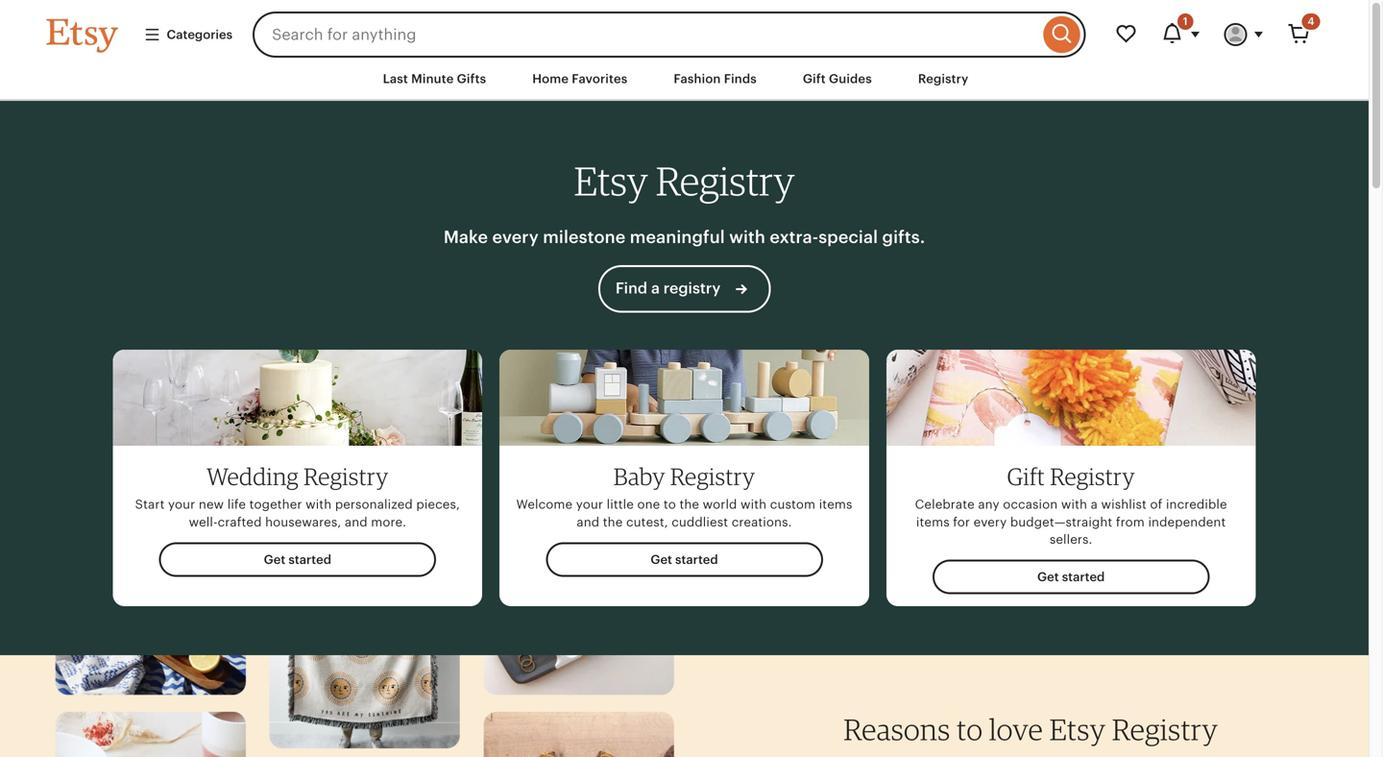 Task type: describe. For each thing, give the bounding box(es) containing it.
get for wedding
[[264, 553, 286, 567]]

baby
[[614, 462, 666, 491]]

meaningful
[[630, 227, 725, 247]]

find a registry
[[616, 279, 725, 297]]

started for wedding
[[289, 553, 331, 567]]

guides
[[829, 72, 872, 86]]

registry for gift registry celebrate any occasion with a wishlist of incredible items for every budget—straight from independent sellers.
[[1050, 462, 1135, 491]]

personalized
[[335, 497, 413, 512]]

get started for gift
[[1038, 570, 1105, 584]]

new
[[199, 497, 224, 512]]

love
[[989, 711, 1044, 747]]

sellers.
[[1050, 532, 1093, 547]]

gift registry celebrate any occasion with a wishlist of incredible items for every budget—straight from independent sellers.
[[915, 462, 1228, 547]]

cuddliest
[[672, 515, 728, 529]]

milestone
[[543, 227, 626, 247]]

make every milestone meaningful with extra-special gifts.
[[444, 227, 925, 247]]

registry for baby registry welcome your little one to the world with custom items and the cutest, cuddliest creations.
[[670, 462, 756, 491]]

1 horizontal spatial etsy
[[1050, 711, 1106, 747]]

welcome
[[516, 497, 573, 512]]

last minute gifts
[[383, 72, 486, 86]]

any
[[978, 497, 1000, 512]]

categories button
[[129, 17, 247, 52]]

wedding registry start your new life together with personalized pieces, well-crafted housewares, and more.
[[135, 462, 460, 529]]

to inside baby registry welcome your little one to the world with custom items and the cutest, cuddliest creations.
[[664, 497, 676, 512]]

registry for wedding registry start your new life together with personalized pieces, well-crafted housewares, and more.
[[304, 462, 389, 491]]

one
[[637, 497, 660, 512]]

get started for wedding
[[264, 553, 331, 567]]

incredible
[[1166, 497, 1228, 512]]

creations.
[[732, 515, 792, 529]]

special
[[819, 227, 878, 247]]

of
[[1151, 497, 1163, 512]]

gifts.
[[883, 227, 925, 247]]

make
[[444, 227, 488, 247]]

budget—straight
[[1011, 515, 1113, 529]]

home favorites link
[[518, 61, 642, 96]]

life
[[227, 497, 246, 512]]

get for baby
[[651, 553, 672, 567]]

registry link
[[904, 61, 983, 96]]

wishlist
[[1102, 497, 1147, 512]]

world
[[703, 497, 737, 512]]

from
[[1116, 515, 1145, 529]]

fashion finds
[[674, 72, 757, 86]]

every inside gift registry celebrate any occasion with a wishlist of incredible items for every budget—straight from independent sellers.
[[974, 515, 1007, 529]]

gifts
[[457, 72, 486, 86]]

with inside baby registry welcome your little one to the world with custom items and the cutest, cuddliest creations.
[[741, 497, 767, 512]]

and inside wedding registry start your new life together with personalized pieces, well-crafted housewares, and more.
[[345, 515, 368, 529]]

find
[[616, 279, 648, 297]]

more.
[[371, 515, 406, 529]]

get started button for baby
[[546, 542, 823, 577]]

get for gift
[[1038, 570, 1059, 584]]

1
[[1184, 15, 1188, 27]]

registry for etsy registry
[[656, 157, 795, 205]]

crafted
[[218, 515, 262, 529]]

1 vertical spatial to
[[957, 711, 983, 747]]

get started button for gift
[[933, 560, 1210, 595]]

started for baby
[[676, 553, 718, 567]]

housewares,
[[265, 515, 341, 529]]

with inside gift registry celebrate any occasion with a wishlist of incredible items for every budget—straight from independent sellers.
[[1062, 497, 1088, 512]]

home
[[533, 72, 569, 86]]

registry
[[664, 279, 721, 297]]



Task type: locate. For each thing, give the bounding box(es) containing it.
etsy right love
[[1050, 711, 1106, 747]]

1 horizontal spatial your
[[576, 497, 603, 512]]

get
[[264, 553, 286, 567], [651, 553, 672, 567], [1038, 570, 1059, 584]]

0 horizontal spatial to
[[664, 497, 676, 512]]

menu bar containing last minute gifts
[[12, 58, 1357, 101]]

0 horizontal spatial started
[[289, 553, 331, 567]]

etsy registry
[[574, 157, 795, 205]]

menu bar
[[12, 58, 1357, 101]]

items inside gift registry celebrate any occasion with a wishlist of incredible items for every budget—straight from independent sellers.
[[917, 515, 950, 529]]

every right make
[[492, 227, 539, 247]]

0 horizontal spatial get
[[264, 553, 286, 567]]

your for baby registry
[[576, 497, 603, 512]]

0 horizontal spatial and
[[345, 515, 368, 529]]

Search for anything text field
[[253, 12, 1039, 58]]

0 horizontal spatial your
[[168, 497, 195, 512]]

0 horizontal spatial gift
[[803, 72, 826, 86]]

registry inside wedding registry start your new life together with personalized pieces, well-crafted housewares, and more.
[[304, 462, 389, 491]]

last
[[383, 72, 408, 86]]

get down sellers. at the bottom of page
[[1038, 570, 1059, 584]]

get started button down "housewares,"
[[159, 542, 436, 577]]

with
[[729, 227, 766, 247], [306, 497, 332, 512], [741, 497, 767, 512], [1062, 497, 1088, 512]]

and left 'cutest,' at the left bottom of page
[[577, 515, 600, 529]]

every down the 'any'
[[974, 515, 1007, 529]]

1 horizontal spatial a
[[1091, 497, 1098, 512]]

get started button for wedding
[[159, 542, 436, 577]]

favorites
[[572, 72, 628, 86]]

etsy up milestone
[[574, 157, 648, 205]]

the up "cuddliest"
[[680, 497, 700, 512]]

to left love
[[957, 711, 983, 747]]

a
[[651, 279, 660, 297], [1091, 497, 1098, 512]]

your up well-
[[168, 497, 195, 512]]

4
[[1308, 15, 1315, 27]]

1 vertical spatial gift
[[1008, 462, 1045, 491]]

1 horizontal spatial started
[[676, 553, 718, 567]]

2 horizontal spatial get started button
[[933, 560, 1210, 595]]

pieces,
[[416, 497, 460, 512]]

started down "housewares,"
[[289, 553, 331, 567]]

1 horizontal spatial every
[[974, 515, 1007, 529]]

items down celebrate
[[917, 515, 950, 529]]

last minute gifts link
[[369, 61, 501, 96]]

and down personalized
[[345, 515, 368, 529]]

your inside baby registry welcome your little one to the world with custom items and the cutest, cuddliest creations.
[[576, 497, 603, 512]]

for
[[953, 515, 971, 529]]

wedding
[[207, 462, 299, 491]]

reasons
[[844, 711, 951, 747]]

gift left guides
[[803, 72, 826, 86]]

fashion finds link
[[659, 61, 771, 96]]

get down "housewares,"
[[264, 553, 286, 567]]

1 button
[[1150, 12, 1213, 58]]

together
[[249, 497, 302, 512]]

0 horizontal spatial etsy
[[574, 157, 648, 205]]

1 vertical spatial the
[[603, 515, 623, 529]]

0 horizontal spatial every
[[492, 227, 539, 247]]

get started button down "cuddliest"
[[546, 542, 823, 577]]

1 vertical spatial every
[[974, 515, 1007, 529]]

get started down sellers. at the bottom of page
[[1038, 570, 1105, 584]]

cutest,
[[626, 515, 668, 529]]

home favorites
[[533, 72, 628, 86]]

4 link
[[1277, 12, 1323, 58]]

registry inside baby registry welcome your little one to the world with custom items and the cutest, cuddliest creations.
[[670, 462, 756, 491]]

gift for registry
[[1008, 462, 1045, 491]]

celebrate
[[915, 497, 975, 512]]

etsy
[[574, 157, 648, 205], [1050, 711, 1106, 747]]

gift inside gift registry celebrate any occasion with a wishlist of incredible items for every budget—straight from independent sellers.
[[1008, 462, 1045, 491]]

gift guides link
[[789, 61, 887, 96]]

find a registry button
[[598, 265, 771, 312]]

with up budget—straight
[[1062, 497, 1088, 512]]

1 vertical spatial items
[[917, 515, 950, 529]]

and inside baby registry welcome your little one to the world with custom items and the cutest, cuddliest creations.
[[577, 515, 600, 529]]

0 horizontal spatial the
[[603, 515, 623, 529]]

minute
[[411, 72, 454, 86]]

0 vertical spatial gift
[[803, 72, 826, 86]]

get started
[[264, 553, 331, 567], [651, 553, 718, 567], [1038, 570, 1105, 584]]

every
[[492, 227, 539, 247], [974, 515, 1007, 529]]

1 horizontal spatial and
[[577, 515, 600, 529]]

with inside wedding registry start your new life together with personalized pieces, well-crafted housewares, and more.
[[306, 497, 332, 512]]

baby registry welcome your little one to the world with custom items and the cutest, cuddliest creations.
[[516, 462, 853, 529]]

1 horizontal spatial get started
[[651, 553, 718, 567]]

2 horizontal spatial get started
[[1038, 570, 1105, 584]]

to right one at the left bottom of the page
[[664, 497, 676, 512]]

gift inside gift guides link
[[803, 72, 826, 86]]

started
[[289, 553, 331, 567], [676, 553, 718, 567], [1062, 570, 1105, 584]]

extra-
[[770, 227, 819, 247]]

with left extra-
[[729, 227, 766, 247]]

2 your from the left
[[576, 497, 603, 512]]

independent
[[1149, 515, 1226, 529]]

your
[[168, 497, 195, 512], [576, 497, 603, 512]]

start
[[135, 497, 165, 512]]

0 vertical spatial the
[[680, 497, 700, 512]]

1 horizontal spatial gift
[[1008, 462, 1045, 491]]

1 vertical spatial a
[[1091, 497, 1098, 512]]

get started button
[[159, 542, 436, 577], [546, 542, 823, 577], [933, 560, 1210, 595]]

reasons to love etsy registry
[[844, 711, 1219, 747]]

gift guides
[[803, 72, 872, 86]]

a inside gift registry celebrate any occasion with a wishlist of incredible items for every budget—straight from independent sellers.
[[1091, 497, 1098, 512]]

0 horizontal spatial get started
[[264, 553, 331, 567]]

0 vertical spatial a
[[651, 279, 660, 297]]

with up "housewares,"
[[306, 497, 332, 512]]

1 your from the left
[[168, 497, 195, 512]]

get down 'cutest,' at the left bottom of page
[[651, 553, 672, 567]]

fashion
[[674, 72, 721, 86]]

categories banner
[[12, 0, 1357, 58]]

2 horizontal spatial get
[[1038, 570, 1059, 584]]

your inside wedding registry start your new life together with personalized pieces, well-crafted housewares, and more.
[[168, 497, 195, 512]]

occasion
[[1003, 497, 1058, 512]]

0 vertical spatial to
[[664, 497, 676, 512]]

registry inside gift registry celebrate any occasion with a wishlist of incredible items for every budget—straight from independent sellers.
[[1050, 462, 1135, 491]]

0 horizontal spatial a
[[651, 279, 660, 297]]

with up creations.
[[741, 497, 767, 512]]

1 horizontal spatial to
[[957, 711, 983, 747]]

started down "cuddliest"
[[676, 553, 718, 567]]

2 horizontal spatial started
[[1062, 570, 1105, 584]]

get started down "housewares,"
[[264, 553, 331, 567]]

0 vertical spatial etsy
[[574, 157, 648, 205]]

well-
[[189, 515, 218, 529]]

None search field
[[253, 12, 1086, 58]]

1 vertical spatial etsy
[[1050, 711, 1106, 747]]

categories
[[167, 27, 233, 42]]

gift up the occasion
[[1008, 462, 1045, 491]]

a right find
[[651, 279, 660, 297]]

your left little
[[576, 497, 603, 512]]

get started for baby
[[651, 553, 718, 567]]

items
[[819, 497, 853, 512], [917, 515, 950, 529]]

1 horizontal spatial get
[[651, 553, 672, 567]]

custom
[[770, 497, 816, 512]]

none search field inside categories banner
[[253, 12, 1086, 58]]

2 and from the left
[[577, 515, 600, 529]]

the
[[680, 497, 700, 512], [603, 515, 623, 529]]

your for wedding registry
[[168, 497, 195, 512]]

the down little
[[603, 515, 623, 529]]

0 vertical spatial items
[[819, 497, 853, 512]]

0 vertical spatial every
[[492, 227, 539, 247]]

started down sellers. at the bottom of page
[[1062, 570, 1105, 584]]

get started down "cuddliest"
[[651, 553, 718, 567]]

1 horizontal spatial the
[[680, 497, 700, 512]]

a left wishlist
[[1091, 497, 1098, 512]]

registry
[[918, 72, 969, 86], [656, 157, 795, 205], [304, 462, 389, 491], [670, 462, 756, 491], [1050, 462, 1135, 491], [1112, 711, 1219, 747]]

1 and from the left
[[345, 515, 368, 529]]

items right custom on the right of the page
[[819, 497, 853, 512]]

0 horizontal spatial get started button
[[159, 542, 436, 577]]

finds
[[724, 72, 757, 86]]

little
[[607, 497, 634, 512]]

and
[[345, 515, 368, 529], [577, 515, 600, 529]]

1 horizontal spatial items
[[917, 515, 950, 529]]

started for gift
[[1062, 570, 1105, 584]]

gift
[[803, 72, 826, 86], [1008, 462, 1045, 491]]

get started button down sellers. at the bottom of page
[[933, 560, 1210, 595]]

to
[[664, 497, 676, 512], [957, 711, 983, 747]]

items inside baby registry welcome your little one to the world with custom items and the cutest, cuddliest creations.
[[819, 497, 853, 512]]

gift for guides
[[803, 72, 826, 86]]

a inside find a registry button
[[651, 279, 660, 297]]

1 horizontal spatial get started button
[[546, 542, 823, 577]]

0 horizontal spatial items
[[819, 497, 853, 512]]



Task type: vqa. For each thing, say whether or not it's contained in the screenshot.
YOUR corresponding to Baby Registry
yes



